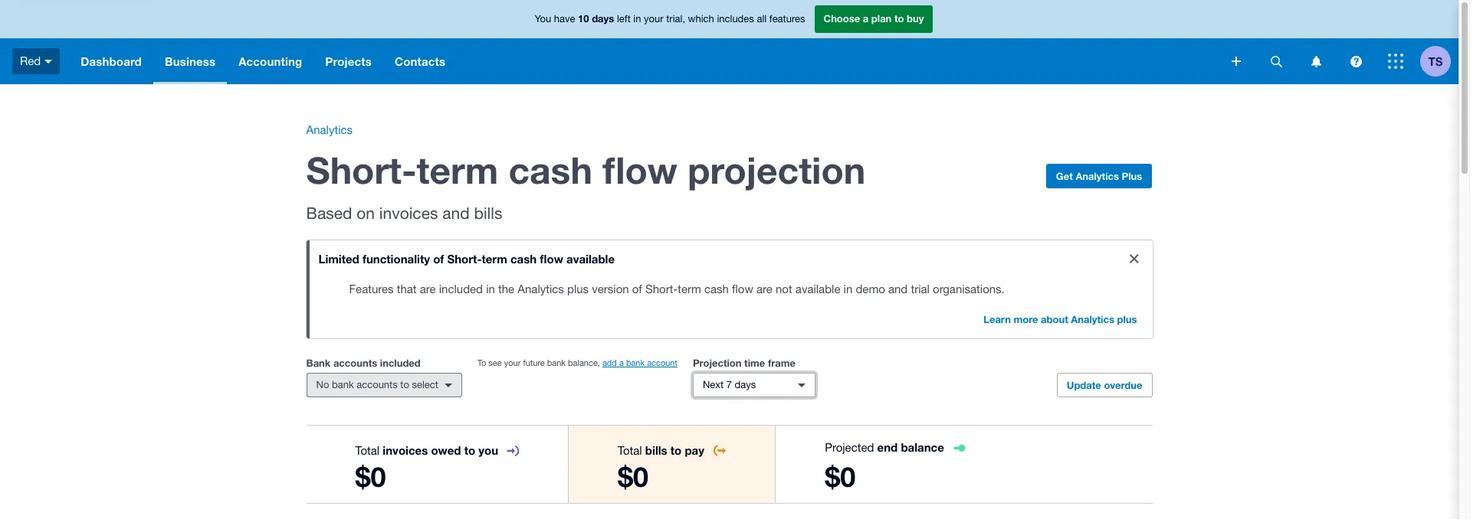 Task type: describe. For each thing, give the bounding box(es) containing it.
add a bank account link
[[603, 359, 678, 368]]

analytics link
[[306, 123, 353, 137]]

learn more about analytics plus link
[[975, 308, 1147, 333]]

accounts inside popup button
[[357, 380, 398, 391]]

learn more about analytics plus
[[984, 314, 1138, 326]]

ts button
[[1421, 38, 1459, 84]]

1 vertical spatial term
[[482, 252, 508, 266]]

choose a plan to buy
[[824, 12, 924, 25]]

your inside you have 10 days left in your trial, which includes all features
[[644, 13, 664, 25]]

bills inside total bills to pay $0
[[646, 444, 668, 458]]

1 vertical spatial your
[[504, 359, 521, 368]]

projects
[[325, 54, 372, 68]]

limited functionality of short-term cash flow available
[[319, 252, 615, 266]]

you have 10 days left in your trial, which includes all features
[[535, 12, 806, 25]]

analytics inside button
[[1076, 170, 1120, 183]]

projected
[[825, 442, 875, 455]]

total invoices owed to you $0
[[355, 444, 499, 494]]

learn
[[984, 314, 1011, 326]]

1 vertical spatial a
[[620, 359, 624, 368]]

you
[[535, 13, 552, 25]]

frame
[[768, 357, 796, 370]]

next 7 days
[[703, 380, 756, 391]]

0 horizontal spatial available
[[567, 252, 615, 266]]

limited functionality of short-term cash flow available status
[[306, 241, 1153, 339]]

0 vertical spatial accounts
[[334, 357, 377, 370]]

in inside you have 10 days left in your trial, which includes all features
[[634, 13, 641, 25]]

which
[[688, 13, 715, 25]]

you
[[479, 444, 499, 458]]

select
[[412, 380, 439, 391]]

0 horizontal spatial and
[[443, 204, 470, 222]]

future
[[523, 359, 545, 368]]

to for total invoices owed to you $0
[[465, 444, 476, 458]]

about
[[1041, 314, 1069, 326]]

days inside popup button
[[735, 380, 756, 391]]

1 vertical spatial included
[[380, 357, 421, 370]]

2 horizontal spatial in
[[844, 283, 853, 296]]

contacts
[[395, 54, 446, 68]]

total bills to pay $0
[[618, 444, 705, 494]]

red
[[20, 54, 41, 67]]

and inside limited functionality of short-term cash flow available status
[[889, 283, 908, 296]]

svg image
[[1389, 54, 1404, 69]]

end
[[878, 441, 898, 455]]

1 horizontal spatial bank
[[547, 359, 566, 368]]

0 vertical spatial short-
[[306, 148, 417, 192]]

balance
[[901, 441, 945, 455]]

1 vertical spatial short-
[[447, 252, 482, 266]]

version
[[592, 283, 629, 296]]

demo
[[856, 283, 886, 296]]

plus
[[1122, 170, 1143, 183]]

ts
[[1429, 54, 1444, 68]]

dashboard link
[[69, 38, 153, 84]]

time
[[745, 357, 766, 370]]

svg image inside red popup button
[[45, 60, 52, 63]]

next 7 days button
[[693, 373, 816, 398]]

trial
[[911, 283, 930, 296]]

2 vertical spatial term
[[678, 283, 702, 296]]

plan
[[872, 12, 892, 25]]

3 $0 from the left
[[825, 461, 856, 494]]

accounting
[[239, 54, 302, 68]]

pay
[[685, 444, 705, 458]]

1 vertical spatial cash
[[511, 252, 537, 266]]

projection
[[693, 357, 742, 370]]

1 horizontal spatial available
[[796, 283, 841, 296]]

functionality
[[363, 252, 430, 266]]

based on invoices and bills
[[306, 204, 503, 222]]

0 horizontal spatial in
[[486, 283, 495, 296]]

10
[[578, 12, 589, 25]]

2 horizontal spatial flow
[[732, 283, 754, 296]]

features that are included in the analytics plus version of short-term cash flow are not available in demo and trial organisations.
[[349, 283, 1005, 296]]

1 horizontal spatial a
[[863, 12, 869, 25]]

update
[[1067, 380, 1102, 392]]

0 horizontal spatial plus
[[568, 283, 589, 296]]

0 vertical spatial days
[[592, 12, 615, 25]]

7
[[727, 380, 732, 391]]

choose
[[824, 12, 861, 25]]

the
[[498, 283, 515, 296]]

projection
[[688, 148, 866, 192]]

projected end balance
[[825, 441, 945, 455]]

no bank accounts to select
[[316, 380, 439, 391]]

update overdue
[[1067, 380, 1143, 392]]

includes
[[717, 13, 754, 25]]

update overdue button
[[1057, 373, 1153, 398]]

2 horizontal spatial bank
[[626, 359, 645, 368]]

0 vertical spatial cash
[[509, 148, 593, 192]]



Task type: locate. For each thing, give the bounding box(es) containing it.
to see your future bank balance, add a bank account
[[478, 359, 678, 368]]

analytics right about on the right of the page
[[1072, 314, 1115, 326]]

balance,
[[568, 359, 600, 368]]

plus down close image
[[1118, 314, 1138, 326]]

not
[[776, 283, 793, 296]]

invoices left 'owed'
[[383, 444, 428, 458]]

in left demo
[[844, 283, 853, 296]]

days right 7
[[735, 380, 756, 391]]

$0
[[355, 461, 386, 494], [618, 461, 649, 494], [825, 461, 856, 494]]

see
[[489, 359, 502, 368]]

no
[[316, 380, 329, 391]]

bank
[[547, 359, 566, 368], [626, 359, 645, 368], [332, 380, 354, 391]]

1 horizontal spatial plus
[[1118, 314, 1138, 326]]

a left "plan"
[[863, 12, 869, 25]]

organisations.
[[933, 283, 1005, 296]]

available
[[567, 252, 615, 266], [796, 283, 841, 296]]

to left buy
[[895, 12, 905, 25]]

add
[[603, 359, 617, 368]]

1 horizontal spatial short-
[[447, 252, 482, 266]]

bank right no
[[332, 380, 354, 391]]

included up the no bank accounts to select popup button
[[380, 357, 421, 370]]

included
[[439, 283, 483, 296], [380, 357, 421, 370]]

flow
[[603, 148, 678, 192], [540, 252, 564, 266], [732, 283, 754, 296]]

1 horizontal spatial total
[[618, 445, 642, 458]]

analytics right the
[[518, 283, 564, 296]]

to left you
[[465, 444, 476, 458]]

1 $0 from the left
[[355, 461, 386, 494]]

0 vertical spatial plus
[[568, 283, 589, 296]]

included inside limited functionality of short-term cash flow available status
[[439, 283, 483, 296]]

1 horizontal spatial of
[[632, 283, 643, 296]]

bank accounts included
[[306, 357, 421, 370]]

0 horizontal spatial bills
[[474, 204, 503, 222]]

0 vertical spatial included
[[439, 283, 483, 296]]

0 vertical spatial term
[[417, 148, 499, 192]]

1 are from the left
[[420, 283, 436, 296]]

business button
[[153, 38, 227, 84]]

total for you
[[355, 445, 380, 458]]

2 total from the left
[[618, 445, 642, 458]]

to
[[478, 359, 486, 368]]

to
[[895, 12, 905, 25], [401, 380, 409, 391], [465, 444, 476, 458], [671, 444, 682, 458]]

0 horizontal spatial a
[[620, 359, 624, 368]]

$0 inside total bills to pay $0
[[618, 461, 649, 494]]

1 horizontal spatial your
[[644, 13, 664, 25]]

1 vertical spatial bills
[[646, 444, 668, 458]]

0 horizontal spatial your
[[504, 359, 521, 368]]

2 horizontal spatial short-
[[646, 283, 678, 296]]

red button
[[0, 38, 69, 84]]

dashboard
[[81, 54, 142, 68]]

in
[[634, 13, 641, 25], [486, 283, 495, 296], [844, 283, 853, 296]]

business
[[165, 54, 216, 68]]

0 vertical spatial bills
[[474, 204, 503, 222]]

total left pay
[[618, 445, 642, 458]]

buy
[[907, 12, 924, 25]]

0 vertical spatial invoices
[[379, 204, 438, 222]]

short- right functionality at the left of page
[[447, 252, 482, 266]]

2 vertical spatial flow
[[732, 283, 754, 296]]

2 horizontal spatial $0
[[825, 461, 856, 494]]

1 vertical spatial days
[[735, 380, 756, 391]]

get
[[1057, 170, 1073, 183]]

invoices right on at the top of the page
[[379, 204, 438, 222]]

1 vertical spatial and
[[889, 283, 908, 296]]

projects button
[[314, 38, 383, 84]]

short- up on at the top of the page
[[306, 148, 417, 192]]

0 horizontal spatial short-
[[306, 148, 417, 192]]

plus
[[568, 283, 589, 296], [1118, 314, 1138, 326]]

1 horizontal spatial are
[[757, 283, 773, 296]]

close image
[[1119, 244, 1150, 275]]

0 vertical spatial a
[[863, 12, 869, 25]]

features
[[770, 13, 806, 25]]

total inside total invoices owed to you $0
[[355, 445, 380, 458]]

bills left pay
[[646, 444, 668, 458]]

available up version
[[567, 252, 615, 266]]

your right 'see'
[[504, 359, 521, 368]]

0 horizontal spatial days
[[592, 12, 615, 25]]

days right 10
[[592, 12, 615, 25]]

0 vertical spatial your
[[644, 13, 664, 25]]

to for choose a plan to buy
[[895, 12, 905, 25]]

banner
[[0, 0, 1459, 84]]

analytics down projects dropdown button
[[306, 123, 353, 137]]

1 horizontal spatial in
[[634, 13, 641, 25]]

bills
[[474, 204, 503, 222], [646, 444, 668, 458]]

0 horizontal spatial total
[[355, 445, 380, 458]]

1 vertical spatial available
[[796, 283, 841, 296]]

analytics right get
[[1076, 170, 1120, 183]]

have
[[554, 13, 576, 25]]

available right not on the right bottom
[[796, 283, 841, 296]]

get analytics plus
[[1057, 170, 1143, 183]]

in left the
[[486, 283, 495, 296]]

svg image
[[1271, 56, 1283, 67], [1312, 56, 1322, 67], [1351, 56, 1362, 67], [1232, 57, 1242, 66], [45, 60, 52, 63]]

1 vertical spatial invoices
[[383, 444, 428, 458]]

of right version
[[632, 283, 643, 296]]

2 are from the left
[[757, 283, 773, 296]]

account
[[647, 359, 678, 368]]

limited
[[319, 252, 359, 266]]

a right add
[[620, 359, 624, 368]]

on
[[357, 204, 375, 222]]

projection time frame
[[693, 357, 796, 370]]

0 horizontal spatial are
[[420, 283, 436, 296]]

bills up limited functionality of short-term cash flow available
[[474, 204, 503, 222]]

1 horizontal spatial bills
[[646, 444, 668, 458]]

1 horizontal spatial $0
[[618, 461, 649, 494]]

1 vertical spatial plus
[[1118, 314, 1138, 326]]

accounts up the no bank accounts to select
[[334, 357, 377, 370]]

left
[[617, 13, 631, 25]]

1 vertical spatial of
[[632, 283, 643, 296]]

2 vertical spatial short-
[[646, 283, 678, 296]]

cash
[[509, 148, 593, 192], [511, 252, 537, 266], [705, 283, 729, 296]]

bank
[[306, 357, 331, 370]]

trial,
[[667, 13, 686, 25]]

to inside popup button
[[401, 380, 409, 391]]

short- right version
[[646, 283, 678, 296]]

contacts button
[[383, 38, 457, 84]]

a
[[863, 12, 869, 25], [620, 359, 624, 368]]

total down the no bank accounts to select
[[355, 445, 380, 458]]

and
[[443, 204, 470, 222], [889, 283, 908, 296]]

0 horizontal spatial $0
[[355, 461, 386, 494]]

invoices
[[379, 204, 438, 222], [383, 444, 428, 458]]

0 vertical spatial flow
[[603, 148, 678, 192]]

all
[[757, 13, 767, 25]]

short-term cash flow projection
[[306, 148, 866, 192]]

0 vertical spatial and
[[443, 204, 470, 222]]

of right functionality at the left of page
[[433, 252, 444, 266]]

bank inside the no bank accounts to select popup button
[[332, 380, 354, 391]]

features
[[349, 283, 394, 296]]

accounting button
[[227, 38, 314, 84]]

that
[[397, 283, 417, 296]]

1 horizontal spatial and
[[889, 283, 908, 296]]

and up limited functionality of short-term cash flow available
[[443, 204, 470, 222]]

in right the 'left'
[[634, 13, 641, 25]]

invoices inside total invoices owed to you $0
[[383, 444, 428, 458]]

0 vertical spatial of
[[433, 252, 444, 266]]

are
[[420, 283, 436, 296], [757, 283, 773, 296]]

accounts down bank accounts included at the bottom left
[[357, 380, 398, 391]]

1 horizontal spatial days
[[735, 380, 756, 391]]

total for $0
[[618, 445, 642, 458]]

0 horizontal spatial flow
[[540, 252, 564, 266]]

bank right future
[[547, 359, 566, 368]]

to inside total bills to pay $0
[[671, 444, 682, 458]]

of
[[433, 252, 444, 266], [632, 283, 643, 296]]

plus left version
[[568, 283, 589, 296]]

total inside total bills to pay $0
[[618, 445, 642, 458]]

analytics
[[306, 123, 353, 137], [1076, 170, 1120, 183], [518, 283, 564, 296], [1072, 314, 1115, 326]]

term
[[417, 148, 499, 192], [482, 252, 508, 266], [678, 283, 702, 296]]

to left pay
[[671, 444, 682, 458]]

0 horizontal spatial of
[[433, 252, 444, 266]]

accounts
[[334, 357, 377, 370], [357, 380, 398, 391]]

your left the trial,
[[644, 13, 664, 25]]

1 total from the left
[[355, 445, 380, 458]]

2 $0 from the left
[[618, 461, 649, 494]]

0 vertical spatial available
[[567, 252, 615, 266]]

get analytics plus button
[[1047, 164, 1153, 189]]

your
[[644, 13, 664, 25], [504, 359, 521, 368]]

to for no bank accounts to select
[[401, 380, 409, 391]]

are right that
[[420, 283, 436, 296]]

next
[[703, 380, 724, 391]]

owed
[[431, 444, 461, 458]]

2 vertical spatial cash
[[705, 283, 729, 296]]

1 horizontal spatial included
[[439, 283, 483, 296]]

and left trial
[[889, 283, 908, 296]]

based
[[306, 204, 352, 222]]

bank right add
[[626, 359, 645, 368]]

0 horizontal spatial included
[[380, 357, 421, 370]]

more
[[1014, 314, 1039, 326]]

1 vertical spatial flow
[[540, 252, 564, 266]]

included down limited functionality of short-term cash flow available
[[439, 283, 483, 296]]

1 horizontal spatial flow
[[603, 148, 678, 192]]

0 horizontal spatial bank
[[332, 380, 354, 391]]

1 vertical spatial accounts
[[357, 380, 398, 391]]

overdue
[[1105, 380, 1143, 392]]

to inside total invoices owed to you $0
[[465, 444, 476, 458]]

banner containing ts
[[0, 0, 1459, 84]]

are left not on the right bottom
[[757, 283, 773, 296]]

$0 inside total invoices owed to you $0
[[355, 461, 386, 494]]

no bank accounts to select button
[[306, 373, 462, 398]]

to left 'select'
[[401, 380, 409, 391]]



Task type: vqa. For each thing, say whether or not it's contained in the screenshot.
(4)
no



